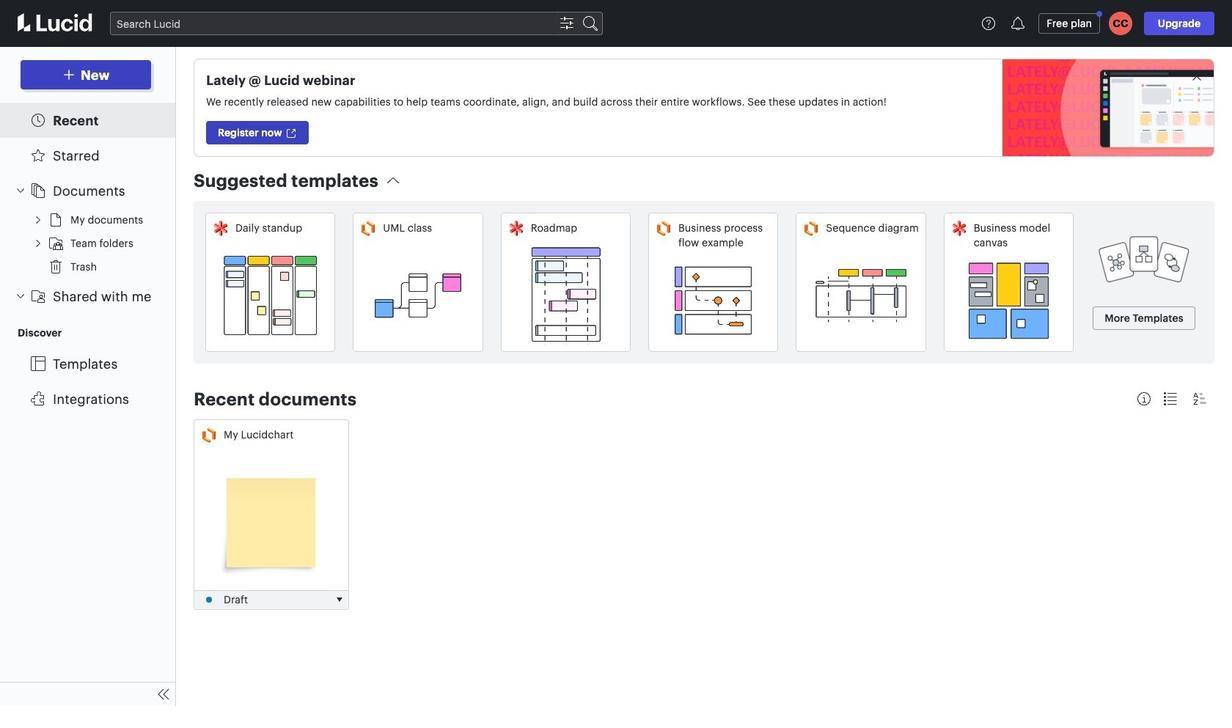 Task type: locate. For each thing, give the bounding box(es) containing it.
tree
[[0, 103, 176, 417]]

group
[[0, 208, 176, 279]]

sequence diagram template preview image
[[803, 246, 920, 345]]

roadmap template preview image
[[507, 246, 624, 345]]

business process flow example template preview image
[[655, 256, 772, 345]]

uml class template preview image
[[360, 246, 477, 345]]

tree item
[[0, 103, 176, 138]]

business model canvas template preview image
[[950, 256, 1067, 345]]



Task type: describe. For each thing, give the bounding box(es) containing it.
Search Lucid text field
[[111, 12, 555, 34]]

daily standup template preview image
[[212, 246, 329, 345]]



Task type: vqa. For each thing, say whether or not it's contained in the screenshot.
'Daily Standup Template Preview' Image
yes



